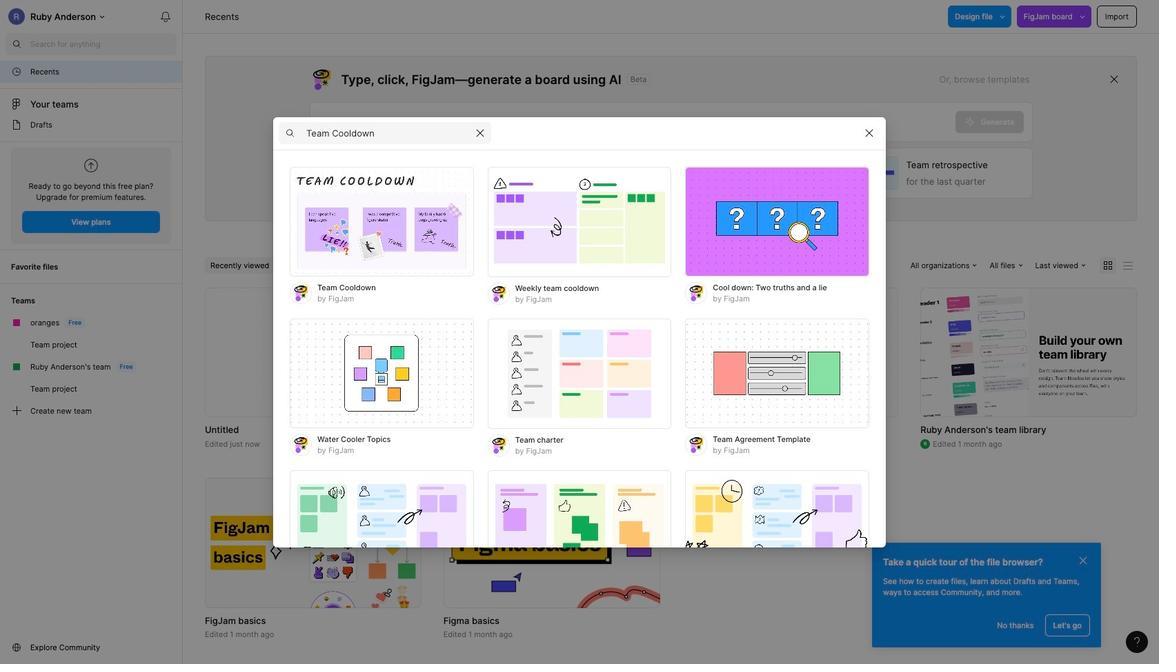 Task type: vqa. For each thing, say whether or not it's contained in the screenshot.
DIAGRAM BASICS image
no



Task type: locate. For each thing, give the bounding box(es) containing it.
search 32 image
[[6, 33, 28, 55]]

file thumbnail image
[[921, 288, 1137, 418], [712, 295, 869, 411], [450, 297, 653, 409], [205, 478, 421, 608], [443, 478, 660, 608]]

team stand up image
[[488, 470, 672, 581]]

team weekly image
[[290, 470, 474, 581]]

page 16 image
[[11, 119, 22, 130]]

team meeting agenda image
[[685, 470, 869, 581]]

Search templates text field
[[306, 125, 469, 141]]

dialog
[[273, 117, 886, 664]]

bell 32 image
[[155, 6, 177, 28]]

team cooldown image
[[290, 167, 474, 277]]



Task type: describe. For each thing, give the bounding box(es) containing it.
community 16 image
[[11, 642, 22, 653]]

cool down: two truths and a lie image
[[685, 167, 869, 277]]

water cooler topics image
[[290, 318, 474, 429]]

team charter image
[[488, 318, 672, 429]]

weekly team cooldown image
[[488, 167, 672, 277]]

Ex: A weekly team meeting, starting with an ice breaker field
[[310, 103, 955, 141]]

Search for anything text field
[[30, 39, 177, 50]]

recent 16 image
[[11, 66, 22, 77]]

team agreement template image
[[685, 318, 869, 429]]



